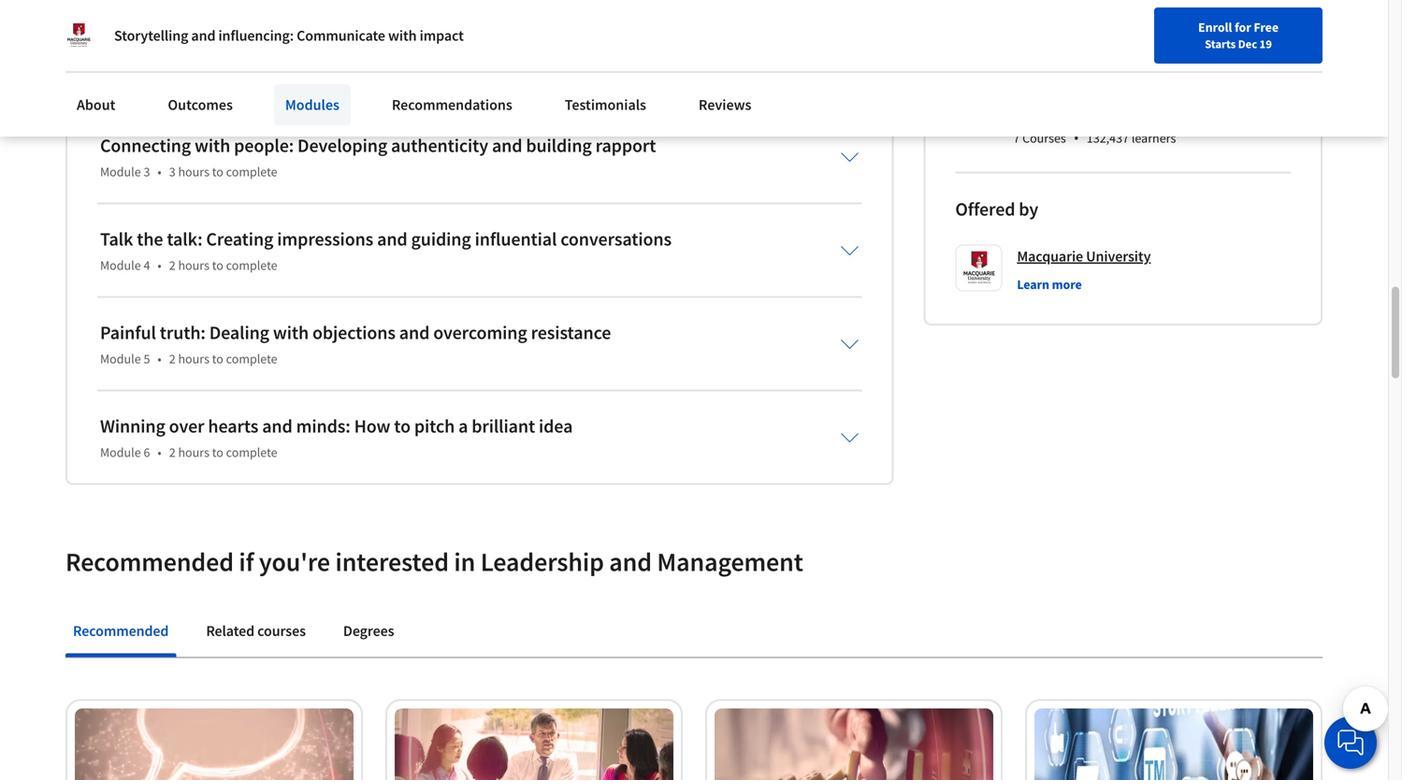 Task type: describe. For each thing, give the bounding box(es) containing it.
outcomes
[[168, 95, 233, 114]]

hearts
[[208, 415, 259, 438]]

macquarie university link
[[1018, 245, 1151, 268]]

to inside painful truth: dealing with objections and overcoming resistance module 5 • 2 hours to complete
[[212, 351, 224, 368]]

modules link
[[274, 84, 351, 125]]

to inside connecting with people: developing authenticity and building rapport module 3 • 3 hours to complete
[[212, 164, 224, 180]]

19
[[1260, 36, 1273, 51]]

you're
[[259, 546, 330, 579]]

recommended for recommended if you're interested in leadership and management
[[66, 546, 234, 579]]

complete inside painful truth: dealing with objections and overcoming resistance module 5 • 2 hours to complete
[[226, 351, 278, 368]]

painful truth: dealing with objections and overcoming resistance module 5 • 2 hours to complete
[[100, 321, 611, 368]]

complete inside winning over hearts and minds: how to pitch a brilliant idea module 6 • 2 hours to complete
[[226, 444, 278, 461]]

to right how
[[394, 415, 411, 438]]

enroll for free starts dec 19
[[1199, 19, 1279, 51]]

recommendations link
[[381, 84, 524, 125]]

leadership
[[481, 546, 604, 579]]

rapport
[[596, 134, 656, 157]]

people:
[[234, 134, 294, 157]]

enroll
[[1199, 19, 1233, 36]]

about link
[[66, 84, 127, 125]]

complete inside connecting with people: developing authenticity and building rapport module 3 • 3 hours to complete
[[226, 164, 278, 180]]

4
[[144, 257, 150, 274]]

recommendations
[[392, 95, 513, 114]]

module inside painful truth: dealing with objections and overcoming resistance module 5 • 2 hours to complete
[[100, 351, 141, 368]]

module inside connecting with people: developing authenticity and building rapport module 3 • 3 hours to complete
[[100, 164, 141, 180]]

how
[[354, 415, 391, 438]]

painful
[[100, 321, 156, 345]]

degrees button
[[336, 609, 402, 654]]

reviews
[[699, 95, 752, 114]]

management
[[657, 546, 804, 579]]

the
[[137, 228, 163, 251]]

more
[[1052, 276, 1082, 293]]

degrees
[[343, 622, 394, 641]]

authenticity
[[391, 134, 489, 157]]

for
[[1235, 19, 1252, 36]]

• inside winning over hearts and minds: how to pitch a brilliant idea module 6 • 2 hours to complete
[[158, 444, 162, 461]]

impact
[[420, 26, 464, 45]]

storytelling and influencing: communicate with impact
[[114, 26, 464, 45]]

102,230 learners
[[1087, 43, 1177, 60]]

• inside 'talk the talk: creating impressions and guiding influential conversations module 4 • 2 hours to complete'
[[158, 257, 162, 274]]

communicate
[[297, 26, 386, 45]]

by
[[1019, 198, 1039, 221]]

associate professor lawrence ang
[[1014, 1, 1228, 20]]

macquarie
[[1018, 247, 1084, 266]]

related courses
[[206, 622, 306, 641]]

objections
[[313, 321, 396, 345]]

learn more
[[1018, 276, 1082, 293]]

related courses button
[[199, 609, 313, 654]]

ang
[[1204, 1, 1228, 20]]

talk
[[100, 228, 133, 251]]

learn
[[1018, 276, 1050, 293]]

modules
[[285, 95, 340, 114]]

hours inside connecting with people: developing authenticity and building rapport module 3 • 3 hours to complete
[[178, 164, 210, 180]]

macquarie university image
[[66, 22, 92, 49]]

connecting with people: developing authenticity and building rapport module 3 • 3 hours to complete
[[100, 134, 656, 180]]

and inside painful truth: dealing with objections and overcoming resistance module 5 • 2 hours to complete
[[399, 321, 430, 345]]

influencing:
[[218, 26, 294, 45]]

module inside 'talk the talk: creating impressions and guiding influential conversations module 4 • 2 hours to complete'
[[100, 257, 141, 274]]

pitch
[[414, 415, 455, 438]]

reviews link
[[688, 84, 763, 125]]

associate professor lawrence ang link
[[1014, 1, 1228, 20]]

module inside winning over hearts and minds: how to pitch a brilliant idea module 6 • 2 hours to complete
[[100, 444, 141, 461]]

idea
[[539, 415, 573, 438]]

2 inside 'talk the talk: creating impressions and guiding influential conversations module 4 • 2 hours to complete'
[[169, 257, 176, 274]]

hours inside winning over hearts and minds: how to pitch a brilliant idea module 6 • 2 hours to complete
[[178, 444, 210, 461]]

learn more button
[[1018, 275, 1082, 294]]

conversations
[[561, 228, 672, 251]]

and inside connecting with people: developing authenticity and building rapport module 3 • 3 hours to complete
[[492, 134, 523, 157]]

storytelling
[[114, 26, 188, 45]]

dealing
[[209, 321, 269, 345]]

influential
[[475, 228, 557, 251]]

offered
[[956, 198, 1016, 221]]

and inside winning over hearts and minds: how to pitch a brilliant idea module 6 • 2 hours to complete
[[262, 415, 293, 438]]

to inside 'talk the talk: creating impressions and guiding influential conversations module 4 • 2 hours to complete'
[[212, 257, 224, 274]]

winning
[[100, 415, 165, 438]]

connecting
[[100, 134, 191, 157]]

winning over hearts and minds: how to pitch a brilliant idea module 6 • 2 hours to complete
[[100, 415, 573, 461]]



Task type: vqa. For each thing, say whether or not it's contained in the screenshot.
the left "with"
yes



Task type: locate. For each thing, give the bounding box(es) containing it.
and
[[191, 26, 216, 45], [492, 134, 523, 157], [377, 228, 408, 251], [399, 321, 430, 345], [262, 415, 293, 438], [609, 546, 652, 579]]

hours
[[178, 164, 210, 180], [178, 257, 210, 274], [178, 351, 210, 368], [178, 444, 210, 461]]

• inside connecting with people: developing authenticity and building rapport module 3 • 3 hours to complete
[[158, 164, 162, 180]]

0 vertical spatial with
[[388, 26, 417, 45]]

courses
[[1023, 130, 1067, 147]]

testimonials link
[[554, 84, 658, 125]]

interested
[[335, 546, 449, 579]]

and right storytelling
[[191, 26, 216, 45]]

2 complete from the top
[[226, 257, 278, 274]]

hours inside 'talk the talk: creating impressions and guiding influential conversations module 4 • 2 hours to complete'
[[178, 257, 210, 274]]

complete inside 'talk the talk: creating impressions and guiding influential conversations module 4 • 2 hours to complete'
[[226, 257, 278, 274]]

recommended inside button
[[73, 622, 169, 641]]

overcoming
[[433, 321, 528, 345]]

1 horizontal spatial with
[[273, 321, 309, 345]]

developing
[[298, 134, 388, 157]]

recommendation tabs tab list
[[66, 609, 1323, 658]]

about
[[77, 95, 115, 114]]

talk the talk: creating impressions and guiding influential conversations module 4 • 2 hours to complete
[[100, 228, 672, 274]]

courses
[[257, 622, 306, 641]]

with down "outcomes"
[[195, 134, 230, 157]]

and right leadership
[[609, 546, 652, 579]]

0 horizontal spatial with
[[195, 134, 230, 157]]

2
[[169, 257, 176, 274], [169, 351, 176, 368], [169, 444, 176, 461]]

hours down connecting
[[178, 164, 210, 180]]

macquarie university
[[1018, 247, 1151, 266]]

None search field
[[267, 12, 632, 49]]

and left building
[[492, 134, 523, 157]]

0 vertical spatial recommended
[[66, 546, 234, 579]]

in
[[454, 546, 476, 579]]

to
[[212, 164, 224, 180], [212, 257, 224, 274], [212, 351, 224, 368], [394, 415, 411, 438], [212, 444, 224, 461]]

1 3 from the left
[[144, 164, 150, 180]]

•
[[1074, 128, 1080, 148], [158, 164, 162, 180], [158, 257, 162, 274], [158, 351, 162, 368], [158, 444, 162, 461]]

5
[[144, 351, 150, 368]]

creating
[[206, 228, 274, 251]]

3 module from the top
[[100, 351, 141, 368]]

132,437
[[1087, 130, 1130, 147]]

with inside connecting with people: developing authenticity and building rapport module 3 • 3 hours to complete
[[195, 134, 230, 157]]

1 complete from the top
[[226, 164, 278, 180]]

4 hours from the top
[[178, 444, 210, 461]]

• down connecting
[[158, 164, 162, 180]]

with inside painful truth: dealing with objections and overcoming resistance module 5 • 2 hours to complete
[[273, 321, 309, 345]]

complete down dealing
[[226, 351, 278, 368]]

recommended
[[66, 546, 234, 579], [73, 622, 169, 641]]

complete down creating
[[226, 257, 278, 274]]

2 vertical spatial with
[[273, 321, 309, 345]]

4 complete from the top
[[226, 444, 278, 461]]

2 right 5
[[169, 351, 176, 368]]

related
[[206, 622, 255, 641]]

module
[[100, 164, 141, 180], [100, 257, 141, 274], [100, 351, 141, 368], [100, 444, 141, 461]]

and left guiding
[[377, 228, 408, 251]]

2 right 6
[[169, 444, 176, 461]]

learners down lawrence
[[1132, 43, 1177, 60]]

to down creating
[[212, 257, 224, 274]]

• right 4
[[158, 257, 162, 274]]

learners right 132,437
[[1132, 130, 1177, 147]]

outcomes link
[[157, 84, 244, 125]]

3
[[144, 164, 150, 180], [169, 164, 176, 180]]

2 inside painful truth: dealing with objections and overcoming resistance module 5 • 2 hours to complete
[[169, 351, 176, 368]]

1 2 from the top
[[169, 257, 176, 274]]

0 vertical spatial 2
[[169, 257, 176, 274]]

2 horizontal spatial with
[[388, 26, 417, 45]]

2 right 4
[[169, 257, 176, 274]]

to down 'hearts'
[[212, 444, 224, 461]]

4 module from the top
[[100, 444, 141, 461]]

coursera image
[[22, 15, 141, 45]]

3 2 from the top
[[169, 444, 176, 461]]

recommended button
[[66, 609, 176, 654]]

a
[[459, 415, 468, 438]]

complete
[[226, 164, 278, 180], [226, 257, 278, 274], [226, 351, 278, 368], [226, 444, 278, 461]]

free
[[1254, 19, 1279, 36]]

testimonials
[[565, 95, 647, 114]]

and inside 'talk the talk: creating impressions and guiding influential conversations module 4 • 2 hours to complete'
[[377, 228, 408, 251]]

2 module from the top
[[100, 257, 141, 274]]

dec
[[1239, 36, 1258, 51]]

complete down 'hearts'
[[226, 444, 278, 461]]

with
[[388, 26, 417, 45], [195, 134, 230, 157], [273, 321, 309, 345]]

university
[[1087, 247, 1151, 266]]

building
[[526, 134, 592, 157]]

1 horizontal spatial 3
[[169, 164, 176, 180]]

2 2 from the top
[[169, 351, 176, 368]]

over
[[169, 415, 204, 438]]

learners
[[1132, 43, 1177, 60], [1132, 130, 1177, 147]]

1 vertical spatial recommended
[[73, 622, 169, 641]]

truth:
[[160, 321, 206, 345]]

impressions
[[277, 228, 374, 251]]

guiding
[[411, 228, 471, 251]]

hours inside painful truth: dealing with objections and overcoming resistance module 5 • 2 hours to complete
[[178, 351, 210, 368]]

2 3 from the left
[[169, 164, 176, 180]]

module left 6
[[100, 444, 141, 461]]

minds:
[[296, 415, 351, 438]]

to down outcomes link
[[212, 164, 224, 180]]

module left 4
[[100, 257, 141, 274]]

module left 5
[[100, 351, 141, 368]]

with left impact
[[388, 26, 417, 45]]

talk:
[[167, 228, 203, 251]]

brilliant
[[472, 415, 535, 438]]

6
[[144, 444, 150, 461]]

1 hours from the top
[[178, 164, 210, 180]]

2 hours from the top
[[178, 257, 210, 274]]

0 vertical spatial learners
[[1132, 43, 1177, 60]]

1 vertical spatial with
[[195, 134, 230, 157]]

2 inside winning over hearts and minds: how to pitch a brilliant idea module 6 • 2 hours to complete
[[169, 444, 176, 461]]

hours down over
[[178, 444, 210, 461]]

recommended if you're interested in leadership and management
[[66, 546, 804, 579]]

and right objections
[[399, 321, 430, 345]]

1 vertical spatial learners
[[1132, 130, 1177, 147]]

and right 'hearts'
[[262, 415, 293, 438]]

learners inside 7 courses • 132,437 learners
[[1132, 130, 1177, 147]]

with right dealing
[[273, 321, 309, 345]]

2 learners from the top
[[1132, 130, 1177, 147]]

menu item
[[996, 19, 1116, 80]]

to down dealing
[[212, 351, 224, 368]]

102,230
[[1087, 43, 1130, 60]]

hours down talk:
[[178, 257, 210, 274]]

7
[[1014, 130, 1020, 147]]

if
[[239, 546, 254, 579]]

3 complete from the top
[[226, 351, 278, 368]]

chat with us image
[[1336, 728, 1366, 758]]

0 horizontal spatial 3
[[144, 164, 150, 180]]

complete down people:
[[226, 164, 278, 180]]

resistance
[[531, 321, 611, 345]]

lawrence
[[1140, 1, 1201, 20]]

module down connecting
[[100, 164, 141, 180]]

associate
[[1014, 1, 1074, 20]]

professor
[[1077, 1, 1137, 20]]

• left 132,437
[[1074, 128, 1080, 148]]

1 module from the top
[[100, 164, 141, 180]]

• inside painful truth: dealing with objections and overcoming resistance module 5 • 2 hours to complete
[[158, 351, 162, 368]]

1 learners from the top
[[1132, 43, 1177, 60]]

1 vertical spatial 2
[[169, 351, 176, 368]]

7 courses • 132,437 learners
[[1014, 128, 1177, 148]]

• right 5
[[158, 351, 162, 368]]

• right 6
[[158, 444, 162, 461]]

hours down truth:
[[178, 351, 210, 368]]

3 hours from the top
[[178, 351, 210, 368]]

offered by
[[956, 198, 1039, 221]]

show notifications image
[[1136, 23, 1159, 46]]

recommended for recommended
[[73, 622, 169, 641]]

starts
[[1205, 36, 1236, 51]]

2 vertical spatial 2
[[169, 444, 176, 461]]



